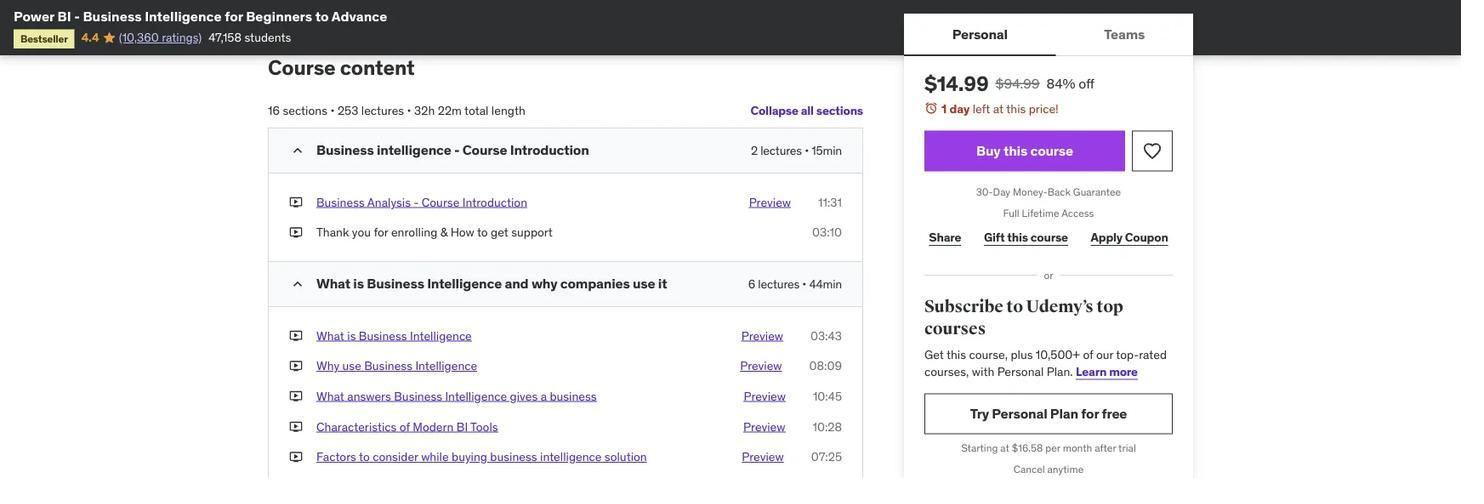 Task type: vqa. For each thing, say whether or not it's contained in the screenshot.
- related to Analysis
yes



Task type: describe. For each thing, give the bounding box(es) containing it.
gives
[[510, 389, 538, 404]]

gift this course
[[984, 230, 1069, 245]]

$94.99
[[996, 74, 1040, 92]]

preview for 11:31
[[749, 195, 791, 210]]

and
[[505, 275, 529, 293]]

intelligence for why use business intelligence
[[416, 359, 477, 374]]

get
[[491, 225, 509, 240]]

of inside button
[[400, 419, 410, 435]]

2 lectures • 15min
[[751, 143, 842, 158]]

what is business intelligence
[[317, 328, 472, 344]]

collapse
[[751, 103, 799, 118]]

xsmall image for factors to consider while buying business intelligence solution
[[289, 449, 303, 466]]

course content
[[268, 55, 415, 80]]

xsmall image for what answers business intelligence gives a business
[[289, 389, 303, 405]]

32h 22m
[[414, 103, 462, 118]]

• for 16 sections • 253 lectures • 32h 22m total length
[[330, 103, 335, 118]]

why
[[532, 275, 558, 293]]

modern
[[413, 419, 454, 435]]

this for buy
[[1004, 142, 1028, 160]]

2
[[751, 143, 758, 158]]

get this course, plus 10,500+ of our top-rated courses, with personal plan.
[[925, 347, 1167, 379]]

is for what is business intelligence
[[347, 328, 356, 344]]

day
[[994, 186, 1011, 199]]

starting at $16.58 per month after trial cancel anytime
[[962, 442, 1137, 476]]

what for what answers business intelligence gives a business
[[317, 389, 345, 404]]

0 horizontal spatial sections
[[283, 103, 328, 118]]

why
[[317, 359, 340, 374]]

top-
[[1117, 347, 1139, 362]]

business inside button
[[394, 389, 442, 404]]

after
[[1095, 442, 1117, 455]]

or
[[1044, 269, 1054, 282]]

this down $94.99
[[1007, 101, 1026, 116]]

course for business intelligence - course introduction
[[463, 142, 508, 159]]

10,500+
[[1036, 347, 1081, 362]]

• left 32h 22m
[[407, 103, 412, 118]]

content
[[340, 55, 415, 80]]

coupon
[[1126, 230, 1169, 245]]

to inside subscribe to udemy's top courses
[[1007, 297, 1024, 317]]

teams
[[1105, 25, 1146, 42]]

what is business intelligence button
[[317, 328, 472, 345]]

learn
[[1076, 364, 1107, 379]]

intelligence inside button
[[540, 450, 602, 465]]

add to wishlist image
[[1143, 141, 1163, 161]]

is for what is business intelligence and why companies use it
[[353, 275, 364, 293]]

course for gift this course
[[1031, 230, 1069, 245]]

08:09
[[810, 359, 842, 374]]

• for 2 lectures • 15min
[[805, 143, 809, 158]]

preview for 10:28
[[744, 419, 786, 435]]

with
[[972, 364, 995, 379]]

apply
[[1091, 230, 1123, 245]]

to inside button
[[359, 450, 370, 465]]

xsmall image for what is business intelligence
[[289, 328, 303, 345]]

business analysis - course introduction button
[[317, 194, 528, 211]]

07:25
[[811, 450, 842, 465]]

buy this course button
[[925, 131, 1126, 172]]

2 vertical spatial for
[[1082, 405, 1100, 422]]

tab list containing personal
[[905, 14, 1194, 56]]

learn more
[[1076, 364, 1138, 379]]

month
[[1063, 442, 1093, 455]]

03:43
[[811, 328, 842, 344]]

use inside why use business intelligence button
[[343, 359, 361, 374]]

0 horizontal spatial course
[[268, 55, 336, 80]]

15min
[[812, 143, 842, 158]]

guarantee
[[1074, 186, 1122, 199]]

business inside button
[[490, 450, 537, 465]]

30-
[[977, 186, 994, 199]]

0 vertical spatial for
[[225, 7, 243, 25]]

our
[[1097, 347, 1114, 362]]

all
[[801, 103, 814, 118]]

- for intelligence
[[454, 142, 460, 159]]

support
[[512, 225, 553, 240]]

teams button
[[1056, 14, 1194, 54]]

companies
[[561, 275, 630, 293]]

0 vertical spatial use
[[633, 275, 656, 293]]

factors
[[317, 450, 356, 465]]

plus
[[1011, 347, 1033, 362]]

try personal plan for free
[[971, 405, 1128, 422]]

full
[[1004, 207, 1020, 220]]

84%
[[1047, 74, 1076, 92]]

4.4
[[81, 30, 99, 45]]

what for what is business intelligence
[[317, 328, 345, 344]]

more
[[1110, 364, 1138, 379]]

learn more link
[[1076, 364, 1138, 379]]

apply coupon button
[[1087, 221, 1173, 255]]

at inside starting at $16.58 per month after trial cancel anytime
[[1001, 442, 1010, 455]]

characteristics
[[317, 419, 397, 435]]

11:31
[[819, 195, 842, 210]]

what is business intelligence and why companies use it
[[317, 275, 667, 293]]

1 vertical spatial for
[[374, 225, 388, 240]]

price!
[[1029, 101, 1059, 116]]

while
[[421, 450, 449, 465]]

introduction for business intelligence - course introduction
[[510, 142, 589, 159]]

bestseller
[[20, 32, 68, 45]]

10:28
[[813, 419, 842, 435]]

buying
[[452, 450, 488, 465]]

course for business analysis - course introduction
[[422, 195, 460, 210]]

0 horizontal spatial bi
[[58, 7, 71, 25]]

lifetime
[[1022, 207, 1060, 220]]

47,158 students
[[209, 30, 291, 45]]

solution
[[605, 450, 647, 465]]

this for get
[[947, 347, 967, 362]]

power
[[14, 7, 54, 25]]

0 vertical spatial lectures
[[361, 103, 404, 118]]

1
[[942, 101, 947, 116]]

intelligence for what answers business intelligence gives a business
[[445, 389, 507, 404]]

16 sections • 253 lectures • 32h 22m total length
[[268, 103, 526, 118]]

intelligence for what is business intelligence and why companies use it
[[427, 275, 502, 293]]

collapse all sections
[[751, 103, 864, 118]]

gift this course link
[[980, 221, 1073, 255]]

small image for business intelligence - course introduction
[[289, 142, 306, 159]]

intelligence up ratings)
[[145, 7, 222, 25]]

personal button
[[905, 14, 1056, 54]]

plan
[[1051, 405, 1079, 422]]

(10,360
[[119, 30, 159, 45]]

0 horizontal spatial intelligence
[[377, 142, 452, 159]]

plan.
[[1047, 364, 1074, 379]]

power bi - business intelligence for beginners to advance
[[14, 7, 387, 25]]

courses
[[925, 318, 986, 339]]



Task type: locate. For each thing, give the bounding box(es) containing it.
this up courses, at the bottom
[[947, 347, 967, 362]]

to left advance
[[315, 7, 329, 25]]

253
[[338, 103, 359, 118]]

share
[[929, 230, 962, 245]]

lectures for business intelligence - course introduction
[[761, 143, 802, 158]]

0 vertical spatial small image
[[289, 142, 306, 159]]

business down tools
[[490, 450, 537, 465]]

of left our
[[1084, 347, 1094, 362]]

course inside button
[[422, 195, 460, 210]]

introduction for business analysis - course introduction
[[463, 195, 528, 210]]

preview for 08:09
[[740, 359, 782, 374]]

collapse all sections button
[[751, 94, 864, 128]]

try
[[971, 405, 990, 422]]

to left udemy's on the right of page
[[1007, 297, 1024, 317]]

- for analysis
[[414, 195, 419, 210]]

0 horizontal spatial use
[[343, 359, 361, 374]]

small image
[[289, 142, 306, 159], [289, 276, 306, 293]]

• left 253
[[330, 103, 335, 118]]

preview
[[749, 195, 791, 210], [742, 328, 784, 344], [740, 359, 782, 374], [744, 389, 786, 404], [744, 419, 786, 435], [742, 450, 784, 465]]

preview left 07:25
[[742, 450, 784, 465]]

is up why use business intelligence
[[347, 328, 356, 344]]

business down what is business intelligence button
[[364, 359, 413, 374]]

to left get
[[477, 225, 488, 240]]

use left it
[[633, 275, 656, 293]]

factors to consider while buying business intelligence solution
[[317, 450, 647, 465]]

introduction
[[510, 142, 589, 159], [463, 195, 528, 210]]

2 xsmall image from the top
[[289, 419, 303, 436]]

this inside gift this course link
[[1008, 230, 1029, 245]]

sections inside "dropdown button"
[[817, 103, 864, 118]]

of
[[1084, 347, 1094, 362], [400, 419, 410, 435]]

answers
[[347, 389, 391, 404]]

is inside button
[[347, 328, 356, 344]]

2 vertical spatial course
[[422, 195, 460, 210]]

1 day left at this price!
[[942, 101, 1059, 116]]

business up thank
[[317, 195, 365, 210]]

at left $16.58
[[1001, 442, 1010, 455]]

course down students
[[268, 55, 336, 80]]

2 small image from the top
[[289, 276, 306, 293]]

1 vertical spatial introduction
[[463, 195, 528, 210]]

lectures right '6'
[[758, 277, 800, 292]]

1 vertical spatial small image
[[289, 276, 306, 293]]

2 vertical spatial personal
[[992, 405, 1048, 422]]

xsmall image
[[289, 225, 303, 241], [289, 419, 303, 436], [289, 449, 303, 466]]

intelligence up tools
[[445, 389, 507, 404]]

3 what from the top
[[317, 389, 345, 404]]

0 vertical spatial intelligence
[[377, 142, 452, 159]]

0 vertical spatial course
[[1031, 142, 1074, 160]]

2 horizontal spatial for
[[1082, 405, 1100, 422]]

course down 'lifetime'
[[1031, 230, 1069, 245]]

1 vertical spatial is
[[347, 328, 356, 344]]

3 xsmall image from the top
[[289, 449, 303, 466]]

2 what from the top
[[317, 328, 345, 344]]

&
[[440, 225, 448, 240]]

it
[[658, 275, 667, 293]]

0 vertical spatial what
[[317, 275, 351, 293]]

lectures for what is business intelligence and why companies use it
[[758, 277, 800, 292]]

buy
[[977, 142, 1001, 160]]

1 horizontal spatial for
[[374, 225, 388, 240]]

introduction up get
[[463, 195, 528, 210]]

1 vertical spatial what
[[317, 328, 345, 344]]

intelligence left "solution"
[[540, 450, 602, 465]]

bi inside button
[[457, 419, 468, 435]]

30-day money-back guarantee full lifetime access
[[977, 186, 1122, 220]]

this right gift
[[1008, 230, 1029, 245]]

what up why
[[317, 328, 345, 344]]

course inside button
[[1031, 142, 1074, 160]]

course for buy this course
[[1031, 142, 1074, 160]]

small image for what is business intelligence and why companies use it
[[289, 276, 306, 293]]

preview down '2'
[[749, 195, 791, 210]]

students
[[245, 30, 291, 45]]

1 vertical spatial of
[[400, 419, 410, 435]]

for right you
[[374, 225, 388, 240]]

1 horizontal spatial intelligence
[[540, 450, 602, 465]]

of inside get this course, plus 10,500+ of our top-rated courses, with personal plan.
[[1084, 347, 1094, 362]]

1 vertical spatial at
[[1001, 442, 1010, 455]]

3 xsmall image from the top
[[289, 358, 303, 375]]

business up characteristics of modern bi tools
[[394, 389, 442, 404]]

introduction inside button
[[463, 195, 528, 210]]

personal up $16.58
[[992, 405, 1048, 422]]

this for gift
[[1008, 230, 1029, 245]]

what down why
[[317, 389, 345, 404]]

•
[[330, 103, 335, 118], [407, 103, 412, 118], [805, 143, 809, 158], [803, 277, 807, 292]]

rated
[[1139, 347, 1167, 362]]

xsmall image left thank
[[289, 225, 303, 241]]

what
[[317, 275, 351, 293], [317, 328, 345, 344], [317, 389, 345, 404]]

intelligence down 16 sections • 253 lectures • 32h 22m total length
[[377, 142, 452, 159]]

personal inside button
[[953, 25, 1008, 42]]

what down thank
[[317, 275, 351, 293]]

1 xsmall image from the top
[[289, 225, 303, 241]]

thank
[[317, 225, 349, 240]]

1 vertical spatial personal
[[998, 364, 1044, 379]]

16
[[268, 103, 280, 118]]

a
[[541, 389, 547, 404]]

this inside get this course, plus 10,500+ of our top-rated courses, with personal plan.
[[947, 347, 967, 362]]

1 course from the top
[[1031, 142, 1074, 160]]

- inside button
[[414, 195, 419, 210]]

- right analysis
[[414, 195, 419, 210]]

0 vertical spatial of
[[1084, 347, 1094, 362]]

intelligence up why use business intelligence
[[410, 328, 472, 344]]

preview for 07:25
[[742, 450, 784, 465]]

preview left 08:09
[[740, 359, 782, 374]]

xsmall image for characteristics of modern bi tools
[[289, 419, 303, 436]]

• left 15min
[[805, 143, 809, 158]]

2 xsmall image from the top
[[289, 328, 303, 345]]

preview for 03:43
[[742, 328, 784, 344]]

advance
[[332, 7, 387, 25]]

44min
[[810, 277, 842, 292]]

0 vertical spatial -
[[74, 7, 80, 25]]

0 vertical spatial is
[[353, 275, 364, 293]]

intelligence
[[377, 142, 452, 159], [540, 450, 602, 465]]

subscribe
[[925, 297, 1004, 317]]

0 vertical spatial at
[[994, 101, 1004, 116]]

1 what from the top
[[317, 275, 351, 293]]

intelligence down how
[[427, 275, 502, 293]]

business down 253
[[317, 142, 374, 159]]

this inside buy this course button
[[1004, 142, 1028, 160]]

course up the back at right top
[[1031, 142, 1074, 160]]

of left the modern
[[400, 419, 410, 435]]

use right why
[[343, 359, 361, 374]]

lectures right '2'
[[761, 143, 802, 158]]

sections right all
[[817, 103, 864, 118]]

2 vertical spatial what
[[317, 389, 345, 404]]

ratings)
[[162, 30, 202, 45]]

business analysis - course introduction
[[317, 195, 528, 210]]

preview left 10:45
[[744, 389, 786, 404]]

nasdaq image
[[282, 0, 380, 21]]

free
[[1102, 405, 1128, 422]]

0 vertical spatial course
[[268, 55, 336, 80]]

$14.99
[[925, 71, 989, 96]]

intelligence
[[145, 7, 222, 25], [427, 275, 502, 293], [410, 328, 472, 344], [416, 359, 477, 374], [445, 389, 507, 404]]

1 vertical spatial use
[[343, 359, 361, 374]]

at right left
[[994, 101, 1004, 116]]

buy this course
[[977, 142, 1074, 160]]

(10,360 ratings)
[[119, 30, 202, 45]]

1 horizontal spatial -
[[414, 195, 419, 210]]

6 lectures • 44min
[[749, 277, 842, 292]]

0 horizontal spatial business
[[490, 450, 537, 465]]

course
[[268, 55, 336, 80], [463, 142, 508, 159], [422, 195, 460, 210]]

intelligence up what answers business intelligence gives a business
[[416, 359, 477, 374]]

0 vertical spatial personal
[[953, 25, 1008, 42]]

-
[[74, 7, 80, 25], [454, 142, 460, 159], [414, 195, 419, 210]]

- right power at the left of the page
[[74, 7, 80, 25]]

what inside button
[[317, 328, 345, 344]]

1 horizontal spatial course
[[422, 195, 460, 210]]

share button
[[925, 221, 966, 255]]

tab list
[[905, 14, 1194, 56]]

1 vertical spatial xsmall image
[[289, 419, 303, 436]]

$16.58
[[1012, 442, 1044, 455]]

you
[[352, 225, 371, 240]]

beginners
[[246, 7, 312, 25]]

xsmall image for business analysis - course introduction
[[289, 194, 303, 211]]

1 horizontal spatial use
[[633, 275, 656, 293]]

0 vertical spatial introduction
[[510, 142, 589, 159]]

how
[[451, 225, 475, 240]]

xsmall image for why use business intelligence
[[289, 358, 303, 375]]

1 vertical spatial lectures
[[761, 143, 802, 158]]

sections right 16
[[283, 103, 328, 118]]

business
[[83, 7, 142, 25], [317, 142, 374, 159], [317, 195, 365, 210], [367, 275, 424, 293], [359, 328, 407, 344], [364, 359, 413, 374], [394, 389, 442, 404]]

for
[[225, 7, 243, 25], [374, 225, 388, 240], [1082, 405, 1100, 422]]

try personal plan for free link
[[925, 394, 1173, 434]]

preview left 10:28
[[744, 419, 786, 435]]

gift
[[984, 230, 1005, 245]]

get
[[925, 347, 944, 362]]

2 vertical spatial lectures
[[758, 277, 800, 292]]

course,
[[970, 347, 1008, 362]]

6
[[749, 277, 756, 292]]

characteristics of modern bi tools
[[317, 419, 498, 435]]

lectures right 253
[[361, 103, 404, 118]]

1 horizontal spatial bi
[[457, 419, 468, 435]]

total
[[465, 103, 489, 118]]

for up 47,158
[[225, 7, 243, 25]]

xsmall image left characteristics
[[289, 419, 303, 436]]

- down 32h 22m
[[454, 142, 460, 159]]

business
[[550, 389, 597, 404], [490, 450, 537, 465]]

is
[[353, 275, 364, 293], [347, 328, 356, 344]]

4 xsmall image from the top
[[289, 389, 303, 405]]

0 vertical spatial bi
[[58, 7, 71, 25]]

business inside button
[[550, 389, 597, 404]]

introduction down length
[[510, 142, 589, 159]]

personal down "plus"
[[998, 364, 1044, 379]]

to right "factors"
[[359, 450, 370, 465]]

bi up bestseller at the top
[[58, 7, 71, 25]]

is down you
[[353, 275, 364, 293]]

business up 4.4
[[83, 7, 142, 25]]

0 vertical spatial business
[[550, 389, 597, 404]]

0 horizontal spatial for
[[225, 7, 243, 25]]

what inside button
[[317, 389, 345, 404]]

what for what is business intelligence and why companies use it
[[317, 275, 351, 293]]

personal inside get this course, plus 10,500+ of our top-rated courses, with personal plan.
[[998, 364, 1044, 379]]

1 small image from the top
[[289, 142, 306, 159]]

top
[[1097, 297, 1124, 317]]

1 vertical spatial course
[[1031, 230, 1069, 245]]

subscribe to udemy's top courses
[[925, 297, 1124, 339]]

day
[[950, 101, 970, 116]]

business up 'what is business intelligence'
[[367, 275, 424, 293]]

2 vertical spatial xsmall image
[[289, 449, 303, 466]]

personal
[[953, 25, 1008, 42], [998, 364, 1044, 379], [992, 405, 1048, 422]]

1 vertical spatial course
[[463, 142, 508, 159]]

intelligence inside button
[[445, 389, 507, 404]]

xsmall image
[[289, 194, 303, 211], [289, 328, 303, 345], [289, 358, 303, 375], [289, 389, 303, 405]]

courses,
[[925, 364, 970, 379]]

2 vertical spatial -
[[414, 195, 419, 210]]

preview for 10:45
[[744, 389, 786, 404]]

47,158
[[209, 30, 242, 45]]

this right buy
[[1004, 142, 1028, 160]]

0 horizontal spatial -
[[74, 7, 80, 25]]

trial
[[1119, 442, 1137, 455]]

bi left tools
[[457, 419, 468, 435]]

1 horizontal spatial of
[[1084, 347, 1094, 362]]

apply coupon
[[1091, 230, 1169, 245]]

preview down '6'
[[742, 328, 784, 344]]

• for 6 lectures • 44min
[[803, 277, 807, 292]]

xsmall image left "factors"
[[289, 449, 303, 466]]

characteristics of modern bi tools button
[[317, 419, 498, 436]]

intelligence for what is business intelligence
[[410, 328, 472, 344]]

udemy's
[[1027, 297, 1094, 317]]

alarm image
[[925, 101, 939, 115]]

what answers business intelligence gives a business
[[317, 389, 597, 404]]

0 vertical spatial xsmall image
[[289, 225, 303, 241]]

business up why use business intelligence
[[359, 328, 407, 344]]

business right a
[[550, 389, 597, 404]]

for left free at the right bottom of the page
[[1082, 405, 1100, 422]]

tools
[[471, 419, 498, 435]]

course down total
[[463, 142, 508, 159]]

2 course from the top
[[1031, 230, 1069, 245]]

- for bi
[[74, 7, 80, 25]]

left
[[973, 101, 991, 116]]

2 horizontal spatial course
[[463, 142, 508, 159]]

access
[[1062, 207, 1095, 220]]

why use business intelligence button
[[317, 358, 477, 375]]

back
[[1048, 186, 1071, 199]]

cancel
[[1014, 463, 1045, 476]]

1 vertical spatial business
[[490, 450, 537, 465]]

1 vertical spatial bi
[[457, 419, 468, 435]]

consider
[[373, 450, 418, 465]]

• left 44min
[[803, 277, 807, 292]]

2 horizontal spatial -
[[454, 142, 460, 159]]

course up &
[[422, 195, 460, 210]]

personal up $14.99
[[953, 25, 1008, 42]]

why use business intelligence
[[317, 359, 477, 374]]

1 horizontal spatial sections
[[817, 103, 864, 118]]

1 xsmall image from the top
[[289, 194, 303, 211]]

1 vertical spatial -
[[454, 142, 460, 159]]

1 horizontal spatial business
[[550, 389, 597, 404]]

course
[[1031, 142, 1074, 160], [1031, 230, 1069, 245]]

0 horizontal spatial of
[[400, 419, 410, 435]]

1 vertical spatial intelligence
[[540, 450, 602, 465]]

03:10
[[813, 225, 842, 240]]



